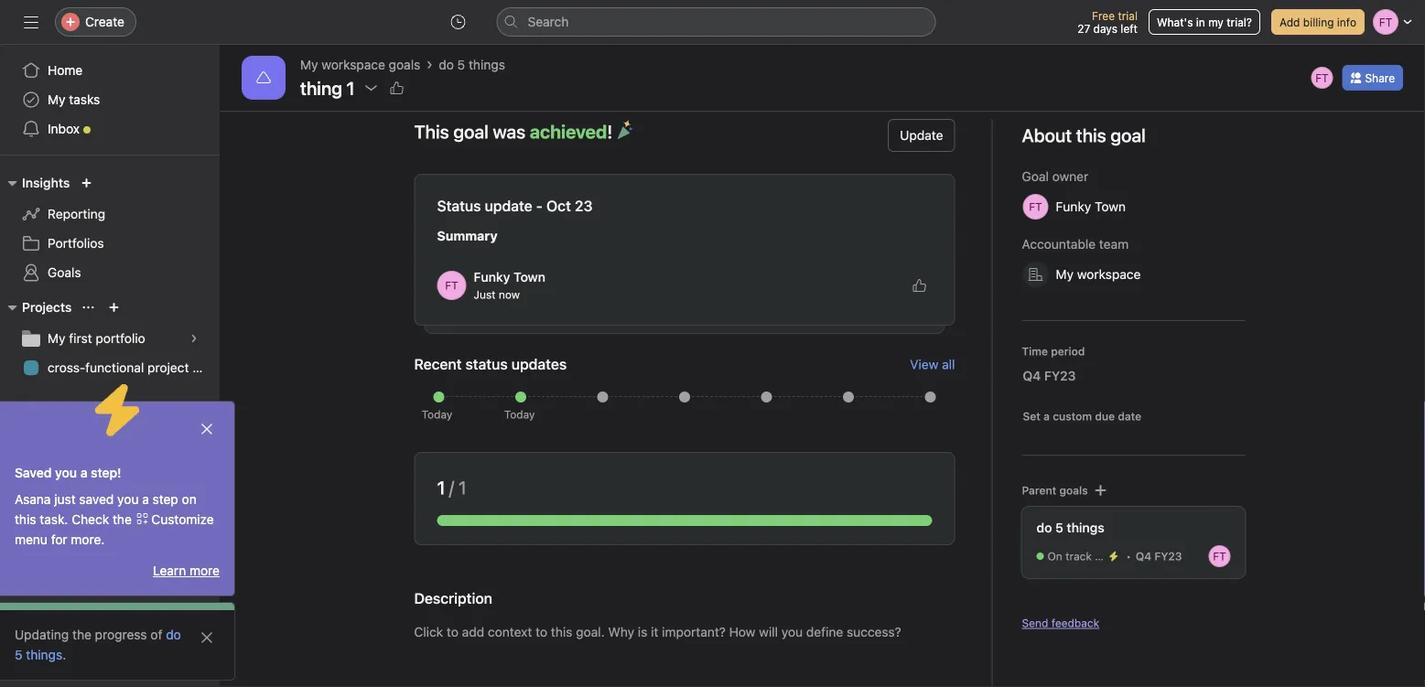 Task type: describe. For each thing, give the bounding box(es) containing it.
funky town
[[1056, 199, 1126, 214]]

saved you a step!
[[15, 466, 121, 481]]

global element
[[0, 45, 220, 155]]

team
[[1099, 237, 1129, 252]]

projects button
[[0, 297, 72, 319]]

2 vertical spatial do 5 things
[[15, 628, 181, 663]]

thing 1
[[300, 77, 355, 98]]

2 horizontal spatial things
[[1067, 520, 1105, 536]]

billing
[[1304, 16, 1334, 28]]

!
[[607, 121, 613, 142]]

2 vertical spatial things
[[26, 648, 62, 663]]

step
[[153, 492, 178, 507]]

this
[[414, 121, 449, 142]]

menu
[[15, 532, 48, 548]]

invite
[[51, 656, 84, 671]]

history image
[[451, 15, 466, 29]]

share button
[[1343, 65, 1404, 91]]

portfolios
[[48, 236, 104, 251]]

share
[[1365, 71, 1395, 84]]

time period
[[1022, 345, 1085, 358]]

1 vertical spatial goals
[[1060, 484, 1088, 497]]

just
[[54, 492, 76, 507]]

fy23 inside q4 fy23 dropdown button
[[1045, 369, 1076, 384]]

left
[[1121, 22, 1138, 35]]

1 horizontal spatial ft
[[1213, 550, 1227, 563]]

saved
[[15, 466, 52, 481]]

new project or portfolio image
[[108, 302, 119, 313]]

portfolios link
[[11, 229, 209, 258]]

now
[[499, 288, 520, 301]]

period
[[1051, 345, 1085, 358]]

update
[[900, 128, 943, 143]]

projects
[[22, 300, 72, 315]]

add billing info
[[1280, 16, 1357, 28]]

project
[[147, 360, 189, 375]]

see details, my first portfolio image
[[189, 333, 200, 344]]

1 today from the left
[[422, 408, 453, 421]]

a inside asana just saved you a step on this task. check the
[[142, 492, 149, 507]]

ft button
[[1310, 65, 1335, 91]]

accountable team
[[1022, 237, 1129, 252]]

set
[[1023, 410, 1041, 423]]

trial
[[1118, 9, 1138, 22]]

create button
[[55, 7, 136, 37]]

q4 fy23
[[1023, 369, 1076, 384]]

plan
[[193, 360, 218, 375]]

town for funky town
[[1095, 199, 1126, 214]]

was
[[493, 121, 526, 142]]

goals
[[48, 265, 81, 280]]

first
[[69, 331, 92, 346]]

functional
[[85, 360, 144, 375]]

asana just saved you a step on this task. check the
[[15, 492, 197, 527]]

show options, current sort, top image
[[83, 302, 94, 313]]

2 today from the left
[[504, 408, 535, 421]]

track
[[1066, 550, 1092, 563]]

my workspace goals
[[300, 57, 421, 72]]

show options image
[[364, 81, 379, 95]]

my workspace button
[[1015, 258, 1171, 291]]

trial?
[[1227, 16, 1252, 28]]

goal owner
[[1022, 169, 1089, 184]]

this goal was achieved !
[[414, 121, 613, 142]]

•
[[1126, 550, 1132, 563]]

learn more link
[[153, 564, 220, 579]]

parent
[[1022, 484, 1057, 497]]

0 vertical spatial do 5 things link
[[439, 55, 505, 75]]

hide sidebar image
[[24, 15, 38, 29]]

0 vertical spatial q4 fy23 button
[[1011, 360, 1106, 393]]

0 horizontal spatial 0 likes. click to like this task image
[[390, 81, 404, 95]]

0 likes. click to like this task image inside latest status update element
[[912, 278, 927, 293]]

achieved
[[530, 121, 607, 142]]

1 horizontal spatial 5
[[457, 57, 465, 72]]

progress
[[95, 628, 147, 643]]

add parent goal image
[[1094, 483, 1108, 498]]

insights element
[[0, 167, 220, 291]]

check
[[72, 512, 109, 527]]

recent status updates
[[414, 356, 567, 373]]

goal
[[454, 121, 489, 142]]

date
[[1118, 410, 1142, 423]]

this goal
[[1076, 125, 1146, 146]]

about this goal
[[1022, 125, 1146, 146]]

view all button
[[910, 357, 955, 372]]

goal
[[1022, 169, 1049, 184]]

asana
[[15, 492, 51, 507]]

step!
[[91, 466, 121, 481]]

cross-functional project plan
[[48, 360, 218, 375]]

0 vertical spatial goals
[[389, 57, 421, 72]]

funky for funky town
[[1056, 199, 1092, 214]]

reporting
[[48, 206, 105, 222]]

q4 inside dropdown button
[[1023, 369, 1041, 384]]

status
[[437, 197, 481, 215]]

1 vertical spatial fy23
[[1155, 550, 1182, 563]]

1 horizontal spatial things
[[469, 57, 505, 72]]

my
[[1209, 16, 1224, 28]]

what's in my trial?
[[1157, 16, 1252, 28]]

/
[[449, 477, 454, 499]]

search button
[[497, 7, 936, 37]]

inbox link
[[11, 114, 209, 144]]



Task type: vqa. For each thing, say whether or not it's contained in the screenshot.
the rightmost No Filters button
no



Task type: locate. For each thing, give the bounding box(es) containing it.
0 vertical spatial funky
[[1056, 199, 1092, 214]]

1 vertical spatial town
[[514, 270, 546, 285]]

more.
[[71, 532, 105, 548]]

5 down history image
[[457, 57, 465, 72]]

the inside asana just saved you a step on this task. check the
[[113, 512, 132, 527]]

1 horizontal spatial workspace
[[1077, 267, 1141, 282]]

learn
[[153, 564, 186, 579]]

ft
[[1316, 71, 1329, 84], [445, 279, 458, 292], [1213, 550, 1227, 563]]

1 horizontal spatial a
[[142, 492, 149, 507]]

1 vertical spatial q4
[[1136, 550, 1152, 563]]

send feedback link
[[1022, 615, 1100, 632]]

time
[[1022, 345, 1048, 358]]

funky inside dropdown button
[[1056, 199, 1092, 214]]

ft inside button
[[1316, 71, 1329, 84]]

workspace for my workspace goals
[[322, 57, 385, 72]]

a inside button
[[1044, 410, 1050, 423]]

description
[[414, 590, 493, 607]]

1 vertical spatial 5
[[1056, 520, 1064, 536]]

1 horizontal spatial do 5 things
[[439, 57, 505, 72]]

1 vertical spatial a
[[80, 466, 87, 481]]

a
[[1044, 410, 1050, 423], [80, 466, 87, 481], [142, 492, 149, 507]]

0 vertical spatial fy23
[[1045, 369, 1076, 384]]

0 horizontal spatial do 5 things
[[15, 628, 181, 663]]

q4 down time
[[1023, 369, 1041, 384]]

0 horizontal spatial funky
[[474, 270, 510, 285]]

0 horizontal spatial do 5 things link
[[15, 628, 181, 663]]

on
[[182, 492, 197, 507]]

my for my tasks
[[48, 92, 65, 107]]

1 right /
[[459, 477, 467, 499]]

owner
[[1053, 169, 1089, 184]]

things up goal
[[469, 57, 505, 72]]

1 vertical spatial do 5 things
[[1037, 520, 1105, 536]]

custom
[[1053, 410, 1092, 423]]

1 vertical spatial do 5 things link
[[15, 628, 181, 663]]

a right set
[[1044, 410, 1050, 423]]

for
[[51, 532, 67, 548]]

a left step
[[142, 492, 149, 507]]

funky down owner
[[1056, 199, 1092, 214]]

0 horizontal spatial fy23
[[1045, 369, 1076, 384]]

(100%)
[[1095, 550, 1133, 563]]

my inside global element
[[48, 92, 65, 107]]

funky town link
[[474, 270, 546, 285]]

my workspace
[[1056, 267, 1141, 282]]

0 vertical spatial a
[[1044, 410, 1050, 423]]

cross-
[[48, 360, 85, 375]]

0 vertical spatial q4
[[1023, 369, 1041, 384]]

things down updating
[[26, 648, 62, 663]]

0 vertical spatial you
[[55, 466, 77, 481]]

set a custom due date button
[[1019, 407, 1146, 426]]

just
[[474, 288, 496, 301]]

funky inside funky town just now
[[474, 270, 510, 285]]

1 horizontal spatial q4 fy23 button
[[1132, 548, 1205, 566]]

home link
[[11, 56, 209, 85]]

send
[[1022, 617, 1049, 630]]

ft left just
[[445, 279, 458, 292]]

workspace inside dropdown button
[[1077, 267, 1141, 282]]

1 horizontal spatial the
[[113, 512, 132, 527]]

goals
[[389, 57, 421, 72], [1060, 484, 1088, 497]]

1 left /
[[437, 477, 445, 499]]

reporting link
[[11, 200, 209, 229]]

1 vertical spatial ft
[[445, 279, 458, 292]]

0 vertical spatial things
[[469, 57, 505, 72]]

5 up on
[[1056, 520, 1064, 536]]

today down recent
[[422, 408, 453, 421]]

do up on
[[1037, 520, 1052, 536]]

0 horizontal spatial you
[[55, 466, 77, 481]]

on track (100%)
[[1048, 550, 1133, 563]]

you inside asana just saved you a step on this task. check the
[[117, 492, 139, 507]]

1 horizontal spatial do 5 things link
[[439, 55, 505, 75]]

2 horizontal spatial a
[[1044, 410, 1050, 423]]

1 vertical spatial q4 fy23 button
[[1132, 548, 1205, 566]]

0 vertical spatial 5
[[457, 57, 465, 72]]

free trial 27 days left
[[1078, 9, 1138, 35]]

home
[[48, 63, 83, 78]]

a left step!
[[80, 466, 87, 481]]

0 horizontal spatial town
[[514, 270, 546, 285]]

do down history image
[[439, 57, 454, 72]]

search list box
[[497, 7, 936, 37]]

1 1 from the left
[[437, 477, 445, 499]]

1 vertical spatial do
[[1037, 520, 1052, 536]]

0 vertical spatial 0 likes. click to like this task image
[[390, 81, 404, 95]]

27
[[1078, 22, 1091, 35]]

you up just on the bottom of the page
[[55, 466, 77, 481]]

view
[[910, 357, 939, 372]]

on
[[1048, 550, 1063, 563]]

-
[[536, 197, 543, 215]]

1 horizontal spatial town
[[1095, 199, 1126, 214]]

oct 23
[[547, 197, 593, 215]]

fy23 right •
[[1155, 550, 1182, 563]]

do 5 things
[[439, 57, 505, 72], [1037, 520, 1105, 536], [15, 628, 181, 663]]

info
[[1338, 16, 1357, 28]]

0 horizontal spatial things
[[26, 648, 62, 663]]

task.
[[40, 512, 68, 527]]

my left first
[[48, 331, 65, 346]]

funky
[[1056, 199, 1092, 214], [474, 270, 510, 285]]

1 horizontal spatial funky
[[1056, 199, 1092, 214]]

0 horizontal spatial ft
[[445, 279, 458, 292]]

1 vertical spatial you
[[117, 492, 139, 507]]

workspace for my workspace
[[1077, 267, 1141, 282]]

updating
[[15, 628, 69, 643]]

0 horizontal spatial the
[[72, 628, 91, 643]]

my inside dropdown button
[[1056, 267, 1074, 282]]

goals left add parent goal image
[[1060, 484, 1088, 497]]

set a custom due date
[[1023, 410, 1142, 423]]

my for my workspace
[[1056, 267, 1074, 282]]

this
[[15, 512, 36, 527]]

due
[[1095, 410, 1115, 423]]

all
[[942, 357, 955, 372]]

1 vertical spatial 0 likes. click to like this task image
[[912, 278, 927, 293]]

q4 fy23 button right track at the right bottom of the page
[[1132, 548, 1205, 566]]

1 horizontal spatial fy23
[[1155, 550, 1182, 563]]

0 vertical spatial ft
[[1316, 71, 1329, 84]]

town inside dropdown button
[[1095, 199, 1126, 214]]

the up invite
[[72, 628, 91, 643]]

0 vertical spatial workspace
[[322, 57, 385, 72]]

2 horizontal spatial ft
[[1316, 71, 1329, 84]]

1 horizontal spatial q4
[[1136, 550, 1152, 563]]

2 1 from the left
[[459, 477, 467, 499]]

q4
[[1023, 369, 1041, 384], [1136, 550, 1152, 563]]

2 vertical spatial a
[[142, 492, 149, 507]]

1
[[437, 477, 445, 499], [459, 477, 467, 499]]

what's in my trial? button
[[1149, 9, 1261, 35]]

inbox
[[48, 121, 80, 136]]

0 horizontal spatial goals
[[389, 57, 421, 72]]

1 horizontal spatial today
[[504, 408, 535, 421]]

2 vertical spatial 5
[[15, 648, 22, 663]]

my
[[300, 57, 318, 72], [48, 92, 65, 107], [1056, 267, 1074, 282], [48, 331, 65, 346]]

my up thing 1
[[300, 57, 318, 72]]

0 likes. click to like this task image
[[390, 81, 404, 95], [912, 278, 927, 293]]

town inside funky town just now
[[514, 270, 546, 285]]

0 vertical spatial do
[[439, 57, 454, 72]]

0 likes. click to like this task image right the show options image
[[390, 81, 404, 95]]

create
[[85, 14, 124, 29]]

0 horizontal spatial q4 fy23 button
[[1011, 360, 1106, 393]]

0 horizontal spatial today
[[422, 408, 453, 421]]

0 vertical spatial town
[[1095, 199, 1126, 214]]

1 horizontal spatial 1
[[459, 477, 467, 499]]

customize
[[151, 512, 214, 527]]

the right 'check'
[[113, 512, 132, 527]]

funky town just now
[[474, 270, 546, 301]]

my tasks link
[[11, 85, 209, 114]]

0 horizontal spatial 5
[[15, 648, 22, 663]]

1 vertical spatial funky
[[474, 270, 510, 285]]

customize menu for more.
[[15, 512, 214, 548]]

my first portfolio
[[48, 331, 145, 346]]

today down status updates
[[504, 408, 535, 421]]

1 horizontal spatial you
[[117, 492, 139, 507]]

town up now
[[514, 270, 546, 285]]

1 horizontal spatial do
[[439, 57, 454, 72]]

0 vertical spatial do 5 things
[[439, 57, 505, 72]]

goals up this
[[389, 57, 421, 72]]

updating the progress of
[[15, 628, 166, 643]]

ft right • q4 fy23
[[1213, 550, 1227, 563]]

workspace down team
[[1077, 267, 1141, 282]]

1 vertical spatial things
[[1067, 520, 1105, 536]]

• q4 fy23
[[1126, 550, 1182, 563]]

new image
[[81, 178, 92, 189]]

2 vertical spatial ft
[[1213, 550, 1227, 563]]

update button
[[888, 119, 955, 152]]

close toast image
[[200, 422, 214, 437]]

town
[[1095, 199, 1126, 214], [514, 270, 546, 285]]

0 horizontal spatial q4
[[1023, 369, 1041, 384]]

0 likes. click to like this task image up view
[[912, 278, 927, 293]]

what's
[[1157, 16, 1193, 28]]

close image
[[200, 631, 214, 645]]

you right saved
[[117, 492, 139, 507]]

5
[[457, 57, 465, 72], [1056, 520, 1064, 536], [15, 648, 22, 663]]

0 horizontal spatial a
[[80, 466, 87, 481]]

my tasks
[[48, 92, 100, 107]]

town up team
[[1095, 199, 1126, 214]]

search
[[528, 14, 569, 29]]

funky for funky town just now
[[474, 270, 510, 285]]

recent
[[414, 356, 462, 373]]

about
[[1022, 125, 1072, 146]]

cross-functional project plan link
[[11, 353, 218, 383]]

my workspace goals link
[[300, 55, 421, 75]]

0 vertical spatial the
[[113, 512, 132, 527]]

1 horizontal spatial 0 likes. click to like this task image
[[912, 278, 927, 293]]

ft left share "button"
[[1316, 71, 1329, 84]]

town for funky town just now
[[514, 270, 546, 285]]

1 horizontal spatial goals
[[1060, 484, 1088, 497]]

free
[[1092, 9, 1115, 22]]

fy23 down time period at the right bottom of the page
[[1045, 369, 1076, 384]]

ft inside latest status update element
[[445, 279, 458, 292]]

q4 right •
[[1136, 550, 1152, 563]]

0 horizontal spatial workspace
[[322, 57, 385, 72]]

my inside 'projects' 'element'
[[48, 331, 65, 346]]

funky up just
[[474, 270, 510, 285]]

0 horizontal spatial do
[[166, 628, 181, 643]]

in
[[1196, 16, 1206, 28]]

5 down updating
[[15, 648, 22, 663]]

q4 fy23 button
[[1011, 360, 1106, 393], [1132, 548, 1205, 566]]

things up the on track (100%)
[[1067, 520, 1105, 536]]

fy23
[[1045, 369, 1076, 384], [1155, 550, 1182, 563]]

insights button
[[0, 172, 70, 194]]

do right of
[[166, 628, 181, 643]]

my down accountable
[[1056, 267, 1074, 282]]

add
[[1280, 16, 1300, 28]]

0 horizontal spatial 1
[[437, 477, 445, 499]]

2 horizontal spatial do
[[1037, 520, 1052, 536]]

workspace
[[322, 57, 385, 72], [1077, 267, 1141, 282]]

2 horizontal spatial do 5 things
[[1037, 520, 1105, 536]]

projects element
[[0, 291, 220, 386]]

1 vertical spatial workspace
[[1077, 267, 1141, 282]]

my for my workspace goals
[[300, 57, 318, 72]]

my left the 'tasks' on the left of page
[[48, 92, 65, 107]]

status update - oct 23
[[437, 197, 593, 215]]

insights
[[22, 175, 70, 190]]

more
[[190, 564, 220, 579]]

1 / 1
[[437, 477, 467, 499]]

latest status update element
[[414, 174, 955, 326]]

2 vertical spatial do
[[166, 628, 181, 643]]

2 horizontal spatial 5
[[1056, 520, 1064, 536]]

1 vertical spatial the
[[72, 628, 91, 643]]

.
[[62, 648, 66, 663]]

my for my first portfolio
[[48, 331, 65, 346]]

portfolio
[[96, 331, 145, 346]]

workspace up the show options image
[[322, 57, 385, 72]]

q4 fy23 button down time period at the right bottom of the page
[[1011, 360, 1106, 393]]



